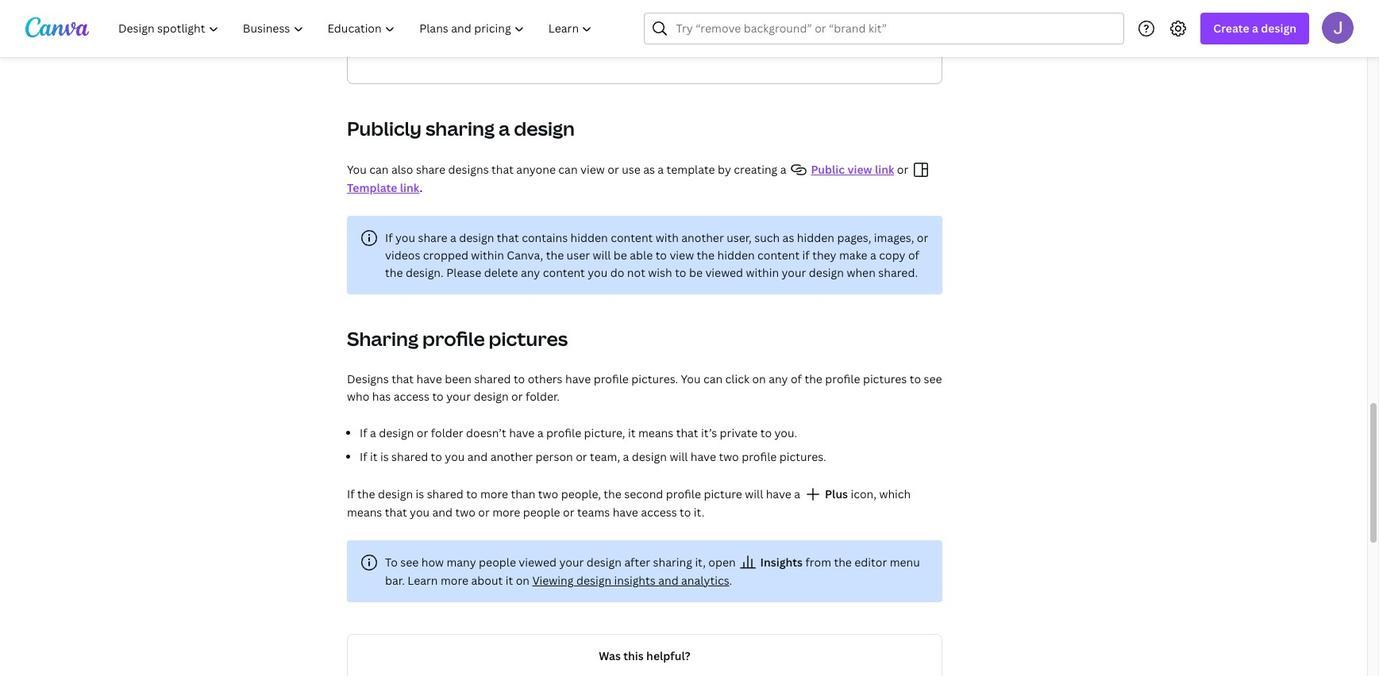 Task type: locate. For each thing, give the bounding box(es) containing it.
when
[[847, 265, 876, 280]]

1 vertical spatial content
[[758, 248, 800, 263]]

2 vertical spatial shared
[[427, 487, 464, 502]]

hidden up they
[[797, 230, 835, 245]]

any inside designs that have been shared to others have profile pictures. you can click on any of the profile pictures to see who has access to your design or folder.
[[769, 372, 788, 387]]

which
[[880, 487, 911, 502]]

the inside designs that have been shared to others have profile pictures. you can click on any of the profile pictures to see who has access to your design or folder.
[[805, 372, 823, 387]]

more down many
[[441, 574, 469, 589]]

a up you can also share designs that anyone can view or use as a template by creating a
[[499, 115, 510, 141]]

after
[[625, 555, 651, 570]]

a left copy
[[871, 248, 877, 263]]

any down canva,
[[521, 265, 540, 280]]

0 vertical spatial is
[[380, 450, 389, 465]]

1 horizontal spatial is
[[416, 487, 424, 502]]

a right create
[[1253, 21, 1259, 36]]

1 horizontal spatial pictures
[[863, 372, 908, 387]]

jacob simon image
[[1323, 12, 1355, 43]]

your down the if
[[782, 265, 807, 280]]

2 vertical spatial and
[[659, 574, 679, 589]]

viewing
[[533, 574, 574, 589]]

on inside from the editor menu bar. learn more about it on
[[516, 574, 530, 589]]

0 horizontal spatial two
[[456, 505, 476, 520]]

0 vertical spatial another
[[682, 230, 724, 245]]

1 vertical spatial pictures
[[863, 372, 908, 387]]

to
[[385, 555, 398, 570]]

pictures.
[[632, 372, 679, 387], [780, 450, 827, 465]]

hidden down user,
[[718, 248, 755, 263]]

you left click on the bottom right of page
[[681, 372, 701, 387]]

2 horizontal spatial it
[[628, 426, 636, 441]]

content down such
[[758, 248, 800, 263]]

see
[[924, 372, 943, 387], [401, 555, 419, 570]]

view
[[581, 162, 605, 177], [848, 162, 873, 177], [670, 248, 694, 263]]

by
[[718, 162, 732, 177]]

design right create
[[1262, 21, 1297, 36]]

can up template link link
[[370, 162, 389, 177]]

you
[[347, 162, 367, 177], [681, 372, 701, 387]]

a right creating
[[781, 162, 787, 177]]

your down been
[[447, 389, 471, 404]]

1 vertical spatial shared
[[392, 450, 428, 465]]

not
[[627, 265, 646, 280]]

on inside designs that have been shared to others have profile pictures. you can click on any of the profile pictures to see who has access to your design or folder.
[[753, 372, 766, 387]]

0 horizontal spatial pictures.
[[632, 372, 679, 387]]

be
[[614, 248, 627, 263], [689, 265, 703, 280]]

viewed up viewing
[[519, 555, 557, 570]]

that inside if you share a design that contains hidden content with another user, such as hidden pages, images, or videos cropped within canva, the user will be able to view the hidden content if they make a copy of the design. please delete any content you do not wish to be viewed within your design when shared.
[[497, 230, 519, 245]]

you inside "icon, which means that you and two or more people or teams have access to it."
[[410, 505, 430, 520]]

0 vertical spatial be
[[614, 248, 627, 263]]

it down has
[[370, 450, 378, 465]]

have right picture
[[766, 487, 792, 502]]

and up how
[[433, 505, 453, 520]]

that right designs
[[392, 372, 414, 387]]

and down doesn't
[[468, 450, 488, 465]]

person
[[536, 450, 573, 465]]

0 vertical spatial and
[[468, 450, 488, 465]]

have
[[417, 372, 442, 387], [566, 372, 591, 387], [509, 426, 535, 441], [691, 450, 717, 465], [766, 487, 792, 502], [613, 505, 639, 520]]

or left folder. on the bottom of page
[[512, 389, 523, 404]]

1 horizontal spatial people
[[523, 505, 561, 520]]

was
[[599, 649, 621, 664]]

0 vertical spatial sharing
[[426, 115, 495, 141]]

2 vertical spatial two
[[456, 505, 476, 520]]

template
[[347, 180, 398, 195]]

any
[[521, 265, 540, 280], [769, 372, 788, 387]]

design up second
[[632, 450, 667, 465]]

videos
[[385, 248, 421, 263]]

sharing left it,
[[653, 555, 693, 570]]

it right picture, at the left bottom
[[628, 426, 636, 441]]

content
[[611, 230, 653, 245], [758, 248, 800, 263], [543, 265, 585, 280]]

access inside "icon, which means that you and two or more people or teams have access to it."
[[641, 505, 677, 520]]

0 vertical spatial of
[[909, 248, 920, 263]]

if you share a design that contains hidden content with another user, such as hidden pages, images, or videos cropped within canva, the user will be able to view the hidden content if they make a copy of the design. please delete any content you do not wish to be viewed within your design when shared.
[[385, 230, 929, 280]]

1 vertical spatial and
[[433, 505, 453, 520]]

if
[[385, 230, 393, 245], [360, 426, 367, 441], [360, 450, 367, 465], [347, 487, 355, 502]]

creating
[[734, 162, 778, 177]]

that up "to"
[[385, 505, 407, 520]]

link right public
[[875, 162, 895, 177]]

is
[[380, 450, 389, 465], [416, 487, 424, 502]]

it
[[628, 426, 636, 441], [370, 450, 378, 465], [506, 574, 513, 589]]

1 vertical spatial on
[[516, 574, 530, 589]]

design up "to"
[[378, 487, 413, 502]]

have down 'it's'
[[691, 450, 717, 465]]

folder
[[431, 426, 464, 441]]

share
[[416, 162, 446, 177], [418, 230, 448, 245]]

1 horizontal spatial means
[[639, 426, 674, 441]]

or right images,
[[917, 230, 929, 245]]

or
[[608, 162, 619, 177], [898, 162, 909, 177], [917, 230, 929, 245], [512, 389, 523, 404], [417, 426, 428, 441], [576, 450, 588, 465], [478, 505, 490, 520], [563, 505, 575, 520]]

on left viewing
[[516, 574, 530, 589]]

1 vertical spatial you
[[681, 372, 701, 387]]

0 horizontal spatial it
[[370, 450, 378, 465]]

user
[[567, 248, 590, 263]]

if for if it is shared to you and another person or team, a design will have two profile pictures.
[[360, 450, 367, 465]]

two up many
[[456, 505, 476, 520]]

0 horizontal spatial hidden
[[571, 230, 608, 245]]

you up how
[[410, 505, 430, 520]]

viewing design insights and analytics link
[[533, 574, 730, 589]]

0 vertical spatial two
[[719, 450, 739, 465]]

2 vertical spatial more
[[441, 574, 469, 589]]

or left folder in the bottom left of the page
[[417, 426, 428, 441]]

share right also
[[416, 162, 446, 177]]

1 vertical spatial your
[[447, 389, 471, 404]]

share up cropped
[[418, 230, 448, 245]]

1 horizontal spatial viewed
[[706, 265, 744, 280]]

your inside if you share a design that contains hidden content with another user, such as hidden pages, images, or videos cropped within canva, the user will be able to view the hidden content if they make a copy of the design. please delete any content you do not wish to be viewed within your design when shared.
[[782, 265, 807, 280]]

2 horizontal spatial can
[[704, 372, 723, 387]]

pictures inside designs that have been shared to others have profile pictures. you can click on any of the profile pictures to see who has access to your design or folder.
[[863, 372, 908, 387]]

hidden up the user
[[571, 230, 608, 245]]

within down such
[[746, 265, 779, 280]]

or right public view link link
[[898, 162, 909, 177]]

1 vertical spatial another
[[491, 450, 533, 465]]

if for if a design or folder doesn't have a profile picture, it means that it's private to you.
[[360, 426, 367, 441]]

shared inside designs that have been shared to others have profile pictures. you can click on any of the profile pictures to see who has access to your design or folder.
[[475, 372, 511, 387]]

within up delete
[[471, 248, 504, 263]]

two
[[719, 450, 739, 465], [539, 487, 559, 502], [456, 505, 476, 520]]

template link .
[[347, 180, 423, 195]]

1 vertical spatial any
[[769, 372, 788, 387]]

you up template
[[347, 162, 367, 177]]

0 vertical spatial see
[[924, 372, 943, 387]]

viewed inside if you share a design that contains hidden content with another user, such as hidden pages, images, or videos cropped within canva, the user will be able to view the hidden content if they make a copy of the design. please delete any content you do not wish to be viewed within your design when shared.
[[706, 265, 744, 280]]

designs
[[448, 162, 489, 177]]

0 horizontal spatial and
[[433, 505, 453, 520]]

have left been
[[417, 372, 442, 387]]

1 horizontal spatial it
[[506, 574, 513, 589]]

0 vertical spatial access
[[394, 389, 430, 404]]

1 horizontal spatial access
[[641, 505, 677, 520]]

0 vertical spatial pictures.
[[632, 372, 679, 387]]

a left plus
[[795, 487, 801, 502]]

or down if the design is shared to more than two people, the second profile picture will have a
[[563, 505, 575, 520]]

that up canva,
[[497, 230, 519, 245]]

people up about
[[479, 555, 516, 570]]

if for if the design is shared to more than two people, the second profile picture will have a
[[347, 487, 355, 502]]

1 vertical spatial more
[[493, 505, 521, 520]]

0 vertical spatial shared
[[475, 372, 511, 387]]

1 horizontal spatial of
[[909, 248, 920, 263]]

two right than
[[539, 487, 559, 502]]

within
[[471, 248, 504, 263], [746, 265, 779, 280]]

is up how
[[416, 487, 424, 502]]

1 vertical spatial viewed
[[519, 555, 557, 570]]

more down than
[[493, 505, 521, 520]]

if inside if you share a design that contains hidden content with another user, such as hidden pages, images, or videos cropped within canva, the user will be able to view the hidden content if they make a copy of the design. please delete any content you do not wish to be viewed within your design when shared.
[[385, 230, 393, 245]]

your up viewing
[[560, 555, 584, 570]]

0 vertical spatial within
[[471, 248, 504, 263]]

view left use
[[581, 162, 605, 177]]

learn
[[408, 574, 438, 589]]

0 vertical spatial people
[[523, 505, 561, 520]]

people
[[523, 505, 561, 520], [479, 555, 516, 570]]

on right click on the bottom right of page
[[753, 372, 766, 387]]

a up person
[[538, 426, 544, 441]]

access
[[394, 389, 430, 404], [641, 505, 677, 520]]

link
[[875, 162, 895, 177], [400, 180, 420, 195]]

design up doesn't
[[474, 389, 509, 404]]

another inside if you share a design that contains hidden content with another user, such as hidden pages, images, or videos cropped within canva, the user will be able to view the hidden content if they make a copy of the design. please delete any content you do not wish to be viewed within your design when shared.
[[682, 230, 724, 245]]

1 vertical spatial of
[[791, 372, 802, 387]]

2 vertical spatial content
[[543, 265, 585, 280]]

0 horizontal spatial any
[[521, 265, 540, 280]]

link down also
[[400, 180, 420, 195]]

0 vertical spatial any
[[521, 265, 540, 280]]

from
[[806, 555, 832, 570]]

shared.
[[879, 265, 918, 280]]

0 horizontal spatial be
[[614, 248, 627, 263]]

2 horizontal spatial will
[[745, 487, 764, 502]]

design down has
[[379, 426, 414, 441]]

0 horizontal spatial access
[[394, 389, 430, 404]]

a down has
[[370, 426, 376, 441]]

content down the user
[[543, 265, 585, 280]]

0 vertical spatial content
[[611, 230, 653, 245]]

able
[[630, 248, 653, 263]]

1 horizontal spatial two
[[539, 487, 559, 502]]

can left click on the bottom right of page
[[704, 372, 723, 387]]

and right insights
[[659, 574, 679, 589]]

hidden
[[571, 230, 608, 245], [797, 230, 835, 245], [718, 248, 755, 263]]

content up able
[[611, 230, 653, 245]]

1 vertical spatial people
[[479, 555, 516, 570]]

it's
[[701, 426, 718, 441]]

1 vertical spatial sharing
[[653, 555, 693, 570]]

0 vertical spatial will
[[593, 248, 611, 263]]

1 vertical spatial means
[[347, 505, 382, 520]]

design up cropped
[[459, 230, 494, 245]]

any right click on the bottom right of page
[[769, 372, 788, 387]]

that left 'it's'
[[677, 426, 699, 441]]

will inside if you share a design that contains hidden content with another user, such as hidden pages, images, or videos cropped within canva, the user will be able to view the hidden content if they make a copy of the design. please delete any content you do not wish to be viewed within your design when shared.
[[593, 248, 611, 263]]

a
[[1253, 21, 1259, 36], [499, 115, 510, 141], [658, 162, 664, 177], [781, 162, 787, 177], [450, 230, 457, 245], [871, 248, 877, 263], [370, 426, 376, 441], [538, 426, 544, 441], [623, 450, 630, 465], [795, 487, 801, 502]]

1 horizontal spatial will
[[670, 450, 688, 465]]

can right 'anyone'
[[559, 162, 578, 177]]

. right template
[[420, 180, 423, 195]]

access down second
[[641, 505, 677, 520]]

this
[[624, 649, 644, 664]]

helpful?
[[647, 649, 691, 664]]

0 vertical spatial link
[[875, 162, 895, 177]]

another down doesn't
[[491, 450, 533, 465]]

sharing
[[426, 115, 495, 141], [653, 555, 693, 570]]

icon,
[[851, 487, 877, 502]]

if for if you share a design that contains hidden content with another user, such as hidden pages, images, or videos cropped within canva, the user will be able to view the hidden content if they make a copy of the design. please delete any content you do not wish to be viewed within your design when shared.
[[385, 230, 393, 245]]

you up videos
[[396, 230, 416, 245]]

it right about
[[506, 574, 513, 589]]

have right others
[[566, 372, 591, 387]]

design inside 'dropdown button'
[[1262, 21, 1297, 36]]

publicly
[[347, 115, 422, 141]]

0 horizontal spatial of
[[791, 372, 802, 387]]

1 horizontal spatial pictures.
[[780, 450, 827, 465]]

view right public
[[848, 162, 873, 177]]

will
[[593, 248, 611, 263], [670, 450, 688, 465], [745, 487, 764, 502]]

1 vertical spatial link
[[400, 180, 420, 195]]

2 vertical spatial will
[[745, 487, 764, 502]]

you can also share designs that anyone can view or use as a template by creating a
[[347, 162, 790, 177]]

0 vertical spatial pictures
[[489, 326, 568, 352]]

any inside if you share a design that contains hidden content with another user, such as hidden pages, images, or videos cropped within canva, the user will be able to view the hidden content if they make a copy of the design. please delete any content you do not wish to be viewed within your design when shared.
[[521, 265, 540, 280]]

as right such
[[783, 230, 795, 245]]

have down second
[[613, 505, 639, 520]]

sharing up designs
[[426, 115, 495, 141]]

1 horizontal spatial content
[[611, 230, 653, 245]]

you inside designs that have been shared to others have profile pictures. you can click on any of the profile pictures to see who has access to your design or folder.
[[681, 372, 701, 387]]

1 horizontal spatial as
[[783, 230, 795, 245]]

be right wish in the left top of the page
[[689, 265, 703, 280]]

the
[[546, 248, 564, 263], [697, 248, 715, 263], [385, 265, 403, 280], [805, 372, 823, 387], [357, 487, 375, 502], [604, 487, 622, 502], [834, 555, 852, 570]]

1 horizontal spatial another
[[682, 230, 724, 245]]

viewed down user,
[[706, 265, 744, 280]]

0 vertical spatial viewed
[[706, 265, 744, 280]]

a inside 'dropdown button'
[[1253, 21, 1259, 36]]

your
[[782, 265, 807, 280], [447, 389, 471, 404], [560, 555, 584, 570]]

access right has
[[394, 389, 430, 404]]

shared for is
[[427, 487, 464, 502]]

more left than
[[481, 487, 509, 502]]

be up the do
[[614, 248, 627, 263]]

and
[[468, 450, 488, 465], [433, 505, 453, 520], [659, 574, 679, 589]]

another right with
[[682, 230, 724, 245]]

means inside "icon, which means that you and two or more people or teams have access to it."
[[347, 505, 382, 520]]

0 horizontal spatial as
[[644, 162, 655, 177]]

1 horizontal spatial on
[[753, 372, 766, 387]]

to see how many people viewed your design after sharing it, open
[[385, 555, 739, 570]]

1 horizontal spatial you
[[681, 372, 701, 387]]

shared for been
[[475, 372, 511, 387]]

1 horizontal spatial link
[[875, 162, 895, 177]]

two down private
[[719, 450, 739, 465]]

another
[[682, 230, 724, 245], [491, 450, 533, 465]]

1 horizontal spatial see
[[924, 372, 943, 387]]

more inside "icon, which means that you and two or more people or teams have access to it."
[[493, 505, 521, 520]]

.
[[420, 180, 423, 195], [730, 574, 733, 589]]

0 horizontal spatial your
[[447, 389, 471, 404]]

can
[[370, 162, 389, 177], [559, 162, 578, 177], [704, 372, 723, 387]]

that
[[492, 162, 514, 177], [497, 230, 519, 245], [392, 372, 414, 387], [677, 426, 699, 441], [385, 505, 407, 520]]

1 vertical spatial access
[[641, 505, 677, 520]]

1 vertical spatial share
[[418, 230, 448, 245]]

with
[[656, 230, 679, 245]]

2 horizontal spatial your
[[782, 265, 807, 280]]

second
[[625, 487, 664, 502]]

people down than
[[523, 505, 561, 520]]

0 vertical spatial more
[[481, 487, 509, 502]]

2 vertical spatial your
[[560, 555, 584, 570]]

2 horizontal spatial hidden
[[797, 230, 835, 245]]

of up 'you.'
[[791, 372, 802, 387]]

as right use
[[644, 162, 655, 177]]

delete
[[484, 265, 518, 280]]

view down with
[[670, 248, 694, 263]]

more inside from the editor menu bar. learn more about it on
[[441, 574, 469, 589]]

to inside "icon, which means that you and two or more people or teams have access to it."
[[680, 505, 691, 520]]

or left use
[[608, 162, 619, 177]]

you
[[396, 230, 416, 245], [588, 265, 608, 280], [445, 450, 465, 465], [410, 505, 430, 520]]

of right copy
[[909, 248, 920, 263]]

0 horizontal spatial can
[[370, 162, 389, 177]]



Task type: describe. For each thing, give the bounding box(es) containing it.
images,
[[875, 230, 915, 245]]

you left the do
[[588, 265, 608, 280]]

if a design or folder doesn't have a profile picture, it means that it's private to you.
[[360, 426, 798, 441]]

more for than
[[481, 487, 509, 502]]

1 vertical spatial it
[[370, 450, 378, 465]]

it.
[[694, 505, 705, 520]]

teams
[[577, 505, 610, 520]]

0 vertical spatial means
[[639, 426, 674, 441]]

template link link
[[347, 180, 420, 195]]

see inside designs that have been shared to others have profile pictures. you can click on any of the profile pictures to see who has access to your design or folder.
[[924, 372, 943, 387]]

designs that have been shared to others have profile pictures. you can click on any of the profile pictures to see who has access to your design or folder.
[[347, 372, 943, 404]]

insights
[[758, 555, 803, 570]]

design down to see how many people viewed your design after sharing it, open
[[577, 574, 612, 589]]

please
[[447, 265, 482, 280]]

design down they
[[809, 265, 844, 280]]

a right use
[[658, 162, 664, 177]]

analytics
[[682, 574, 730, 589]]

user,
[[727, 230, 752, 245]]

who
[[347, 389, 370, 404]]

view inside if you share a design that contains hidden content with another user, such as hidden pages, images, or videos cropped within canva, the user will be able to view the hidden content if they make a copy of the design. please delete any content you do not wish to be viewed within your design when shared.
[[670, 248, 694, 263]]

2 horizontal spatial view
[[848, 162, 873, 177]]

you down folder in the bottom left of the page
[[445, 450, 465, 465]]

1 vertical spatial be
[[689, 265, 703, 280]]

that left 'anyone'
[[492, 162, 514, 177]]

have inside "icon, which means that you and two or more people or teams have access to it."
[[613, 505, 639, 520]]

it,
[[695, 555, 706, 570]]

0 horizontal spatial is
[[380, 450, 389, 465]]

make
[[840, 248, 868, 263]]

if the design is shared to more than two people, the second profile picture will have a
[[347, 487, 804, 502]]

share inside if you share a design that contains hidden content with another user, such as hidden pages, images, or videos cropped within canva, the user will be able to view the hidden content if they make a copy of the design. please delete any content you do not wish to be viewed within your design when shared.
[[418, 230, 448, 245]]

many
[[447, 555, 476, 570]]

0 horizontal spatial content
[[543, 265, 585, 280]]

open
[[709, 555, 736, 570]]

0 horizontal spatial you
[[347, 162, 367, 177]]

create a design button
[[1201, 13, 1310, 44]]

the inside from the editor menu bar. learn more about it on
[[834, 555, 852, 570]]

copy
[[880, 248, 906, 263]]

template
[[667, 162, 716, 177]]

0 horizontal spatial see
[[401, 555, 419, 570]]

how
[[422, 555, 444, 570]]

or inside if you share a design that contains hidden content with another user, such as hidden pages, images, or videos cropped within canva, the user will be able to view the hidden content if they make a copy of the design. please delete any content you do not wish to be viewed within your design when shared.
[[917, 230, 929, 245]]

1 horizontal spatial your
[[560, 555, 584, 570]]

2 horizontal spatial content
[[758, 248, 800, 263]]

a up cropped
[[450, 230, 457, 245]]

pictures. inside designs that have been shared to others have profile pictures. you can click on any of the profile pictures to see who has access to your design or folder.
[[632, 372, 679, 387]]

0 vertical spatial as
[[644, 162, 655, 177]]

than
[[511, 487, 536, 502]]

public view link or
[[811, 162, 912, 177]]

sharing profile pictures
[[347, 326, 568, 352]]

of inside if you share a design that contains hidden content with another user, such as hidden pages, images, or videos cropped within canva, the user will be able to view the hidden content if they make a copy of the design. please delete any content you do not wish to be viewed within your design when shared.
[[909, 248, 920, 263]]

has
[[372, 389, 391, 404]]

it inside from the editor menu bar. learn more about it on
[[506, 574, 513, 589]]

0 vertical spatial it
[[628, 426, 636, 441]]

can inside designs that have been shared to others have profile pictures. you can click on any of the profile pictures to see who has access to your design or folder.
[[704, 372, 723, 387]]

0 horizontal spatial viewed
[[519, 555, 557, 570]]

pages,
[[838, 230, 872, 245]]

a right team,
[[623, 450, 630, 465]]

access inside designs that have been shared to others have profile pictures. you can click on any of the profile pictures to see who has access to your design or folder.
[[394, 389, 430, 404]]

Try "remove background" or "brand kit" search field
[[676, 14, 1115, 44]]

two inside "icon, which means that you and two or more people or teams have access to it."
[[456, 505, 476, 520]]

1 vertical spatial is
[[416, 487, 424, 502]]

0 horizontal spatial people
[[479, 555, 516, 570]]

if it is shared to you and another person or team, a design will have two profile pictures.
[[360, 450, 827, 465]]

public
[[811, 162, 845, 177]]

that inside "icon, which means that you and two or more people or teams have access to it."
[[385, 505, 407, 520]]

1 vertical spatial will
[[670, 450, 688, 465]]

also
[[392, 162, 414, 177]]

been
[[445, 372, 472, 387]]

menu
[[890, 555, 921, 570]]

others
[[528, 372, 563, 387]]

0 horizontal spatial pictures
[[489, 326, 568, 352]]

editor
[[855, 555, 888, 570]]

from the editor menu bar. learn more about it on
[[385, 555, 921, 589]]

do
[[611, 265, 625, 280]]

1 vertical spatial two
[[539, 487, 559, 502]]

design up viewing design insights and analytics link
[[587, 555, 622, 570]]

wish
[[649, 265, 673, 280]]

0 vertical spatial share
[[416, 162, 446, 177]]

such
[[755, 230, 780, 245]]

picture,
[[584, 426, 626, 441]]

more for about
[[441, 574, 469, 589]]

canva,
[[507, 248, 544, 263]]

of inside designs that have been shared to others have profile pictures. you can click on any of the profile pictures to see who has access to your design or folder.
[[791, 372, 802, 387]]

2 horizontal spatial and
[[659, 574, 679, 589]]

contains
[[522, 230, 568, 245]]

create
[[1214, 21, 1250, 36]]

anyone
[[517, 162, 556, 177]]

0 horizontal spatial link
[[400, 180, 420, 195]]

insights
[[615, 574, 656, 589]]

your inside designs that have been shared to others have profile pictures. you can click on any of the profile pictures to see who has access to your design or folder.
[[447, 389, 471, 404]]

have right doesn't
[[509, 426, 535, 441]]

people inside "icon, which means that you and two or more people or teams have access to it."
[[523, 505, 561, 520]]

1 horizontal spatial within
[[746, 265, 779, 280]]

if
[[803, 248, 810, 263]]

private
[[720, 426, 758, 441]]

as inside if you share a design that contains hidden content with another user, such as hidden pages, images, or videos cropped within canva, the user will be able to view the hidden content if they make a copy of the design. please delete any content you do not wish to be viewed within your design when shared.
[[783, 230, 795, 245]]

top level navigation element
[[108, 13, 607, 44]]

or up about
[[478, 505, 490, 520]]

0 horizontal spatial view
[[581, 162, 605, 177]]

or left team,
[[576, 450, 588, 465]]

create a design
[[1214, 21, 1297, 36]]

0 horizontal spatial another
[[491, 450, 533, 465]]

folder.
[[526, 389, 560, 404]]

use
[[622, 162, 641, 177]]

design inside designs that have been shared to others have profile pictures. you can click on any of the profile pictures to see who has access to your design or folder.
[[474, 389, 509, 404]]

or inside designs that have been shared to others have profile pictures. you can click on any of the profile pictures to see who has access to your design or folder.
[[512, 389, 523, 404]]

0 horizontal spatial .
[[420, 180, 423, 195]]

1 horizontal spatial sharing
[[653, 555, 693, 570]]

and inside "icon, which means that you and two or more people or teams have access to it."
[[433, 505, 453, 520]]

was this helpful?
[[599, 649, 691, 664]]

doesn't
[[466, 426, 507, 441]]

sharing
[[347, 326, 419, 352]]

0 horizontal spatial sharing
[[426, 115, 495, 141]]

you.
[[775, 426, 798, 441]]

team,
[[590, 450, 621, 465]]

picture
[[704, 487, 743, 502]]

viewing design insights and analytics .
[[533, 574, 733, 589]]

click
[[726, 372, 750, 387]]

design up 'anyone'
[[514, 115, 575, 141]]

about
[[472, 574, 503, 589]]

2 horizontal spatial two
[[719, 450, 739, 465]]

1 vertical spatial pictures.
[[780, 450, 827, 465]]

plus
[[825, 487, 848, 502]]

public view link link
[[811, 162, 895, 177]]

1 horizontal spatial and
[[468, 450, 488, 465]]

people,
[[561, 487, 601, 502]]

that inside designs that have been shared to others have profile pictures. you can click on any of the profile pictures to see who has access to your design or folder.
[[392, 372, 414, 387]]

they
[[813, 248, 837, 263]]

1 horizontal spatial hidden
[[718, 248, 755, 263]]

designs
[[347, 372, 389, 387]]

1 horizontal spatial can
[[559, 162, 578, 177]]

publicly sharing a design
[[347, 115, 575, 141]]

design.
[[406, 265, 444, 280]]

icon, which means that you and two or more people or teams have access to it.
[[347, 487, 911, 520]]

bar.
[[385, 574, 405, 589]]

1 vertical spatial .
[[730, 574, 733, 589]]

cropped
[[423, 248, 469, 263]]



Task type: vqa. For each thing, say whether or not it's contained in the screenshot.
topmost the 'You'
yes



